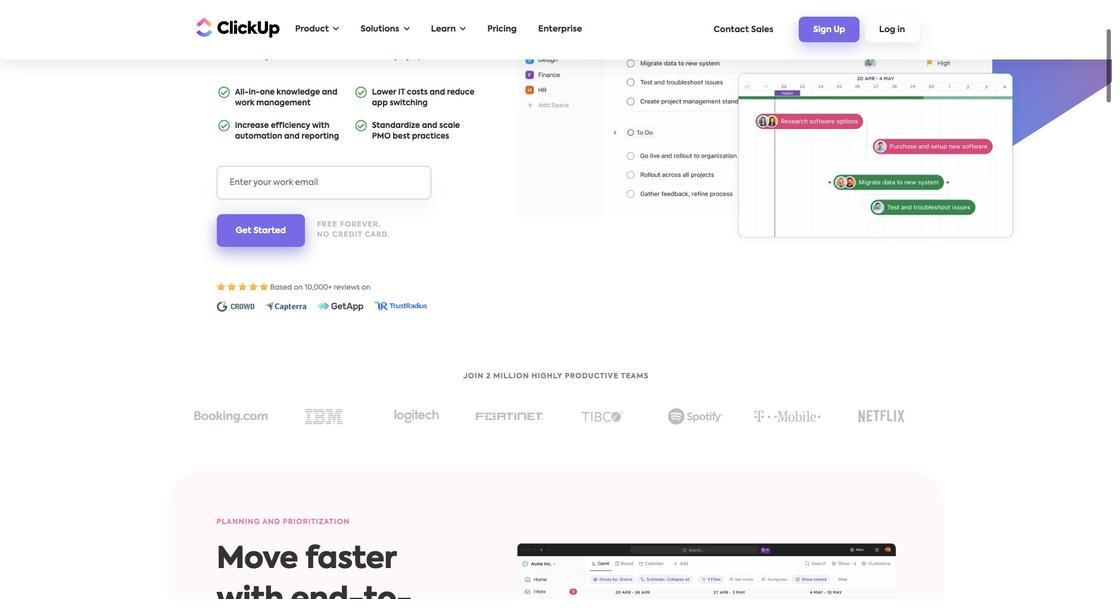 Task type: describe. For each thing, give the bounding box(es) containing it.
teams
[[621, 374, 649, 381]]

and up the "time"
[[343, 37, 359, 45]]

reviews
[[334, 284, 360, 292]]

delays
[[247, 52, 274, 60]]

1 horizontal spatial to
[[452, 37, 461, 45]]

log
[[879, 26, 895, 34]]

enterprise
[[538, 25, 582, 33]]

trustradius logo image
[[374, 302, 427, 311]]

app
[[372, 99, 388, 107]]

netflix logo image
[[858, 411, 905, 424]]

faster
[[305, 546, 396, 576]]

with for move faster with end-to
[[217, 586, 284, 600]]

clickup image
[[193, 16, 280, 38]]

10,000+
[[305, 284, 332, 292]]

in
[[898, 26, 905, 34]]

contact sales
[[714, 25, 773, 34]]

tibco logo image
[[581, 411, 624, 423]]

standardize and scale pmo best practices
[[372, 122, 460, 140]]

pricing link
[[481, 17, 523, 42]]

contact sales button
[[708, 19, 779, 40]]

fortinet logo image
[[475, 413, 544, 421]]

standardize
[[372, 122, 420, 130]]

work
[[235, 99, 254, 107]]

no
[[317, 232, 330, 239]]

lower it costs and reduce app switching
[[372, 89, 474, 107]]

on-
[[331, 52, 346, 60]]

star image
[[259, 283, 268, 291]]

all-
[[235, 89, 249, 96]]

get started
[[236, 227, 286, 235]]

contact
[[714, 25, 749, 34]]

one
[[260, 89, 275, 96]]

visibility
[[361, 37, 393, 45]]

move faster with end-to
[[217, 546, 412, 600]]

switching
[[390, 99, 428, 107]]

learn
[[431, 25, 456, 33]]

million
[[493, 374, 529, 381]]

spotify logo image
[[668, 409, 723, 425]]

g2crowd logo image
[[217, 302, 254, 312]]

free forever. no credit card.
[[317, 222, 390, 239]]

and inside standardize and scale pmo best practices
[[422, 122, 437, 130]]

costs
[[407, 89, 428, 96]]

teams
[[424, 37, 450, 45]]

reduce inside "improve workflows, processes, and visibility across teams to reduce delays and increase on-time delivery by up to 35%."
[[217, 52, 245, 60]]

best
[[393, 133, 410, 140]]

increase efficiency with automation and reporting
[[235, 122, 339, 140]]

with for increase efficiency with automation and reporting
[[312, 122, 330, 130]]

t-mobile logo image
[[752, 408, 824, 426]]

reduce inside lower it costs and reduce app switching
[[447, 89, 474, 96]]

free
[[317, 222, 338, 229]]

2 on from the left
[[362, 284, 371, 292]]

learn button
[[425, 17, 472, 42]]

move
[[217, 546, 298, 576]]

lower
[[372, 89, 396, 96]]

list containing all-in-one knowledge and work management
[[217, 82, 479, 148]]

booking-dot-com logo image
[[194, 411, 268, 423]]

join 2 million highly productive teams
[[463, 374, 649, 381]]

workflows,
[[253, 37, 296, 45]]

practices
[[412, 133, 449, 140]]



Task type: locate. For each thing, give the bounding box(es) containing it.
on right based
[[294, 284, 303, 292]]

efficiency
[[271, 122, 310, 130]]

star image
[[217, 283, 225, 291], [227, 283, 236, 291], [238, 283, 247, 291], [249, 283, 258, 291]]

sales
[[751, 25, 773, 34]]

3 star image from the left
[[238, 283, 247, 291]]

getapp logo image
[[317, 302, 363, 311]]

0 vertical spatial with
[[312, 122, 330, 130]]

0 horizontal spatial reduce
[[217, 52, 245, 60]]

and right 'knowledge'
[[322, 89, 337, 96]]

0 horizontal spatial to
[[426, 52, 434, 60]]

enterprise link
[[532, 17, 588, 42]]

log in
[[879, 26, 905, 34]]

and
[[343, 37, 359, 45], [276, 52, 292, 60], [322, 89, 337, 96], [430, 89, 445, 96], [422, 122, 437, 130], [284, 133, 300, 140]]

0 horizontal spatial on
[[294, 284, 303, 292]]

ibm logo image
[[305, 410, 343, 425]]

1 horizontal spatial reduce
[[447, 89, 474, 96]]

to down learn
[[452, 37, 461, 45]]

with inside move faster with end-to
[[217, 586, 284, 600]]

reduce
[[217, 52, 245, 60], [447, 89, 474, 96]]

pmo_list & gantt_not transparent.png image
[[517, 0, 1023, 250]]

sign
[[813, 26, 832, 34]]

0 vertical spatial reduce
[[217, 52, 245, 60]]

with
[[312, 122, 330, 130], [217, 586, 284, 600]]

highly
[[532, 374, 563, 381]]

to
[[452, 37, 461, 45], [426, 52, 434, 60]]

time
[[346, 52, 365, 60]]

reporting
[[302, 133, 339, 140]]

1 horizontal spatial on
[[362, 284, 371, 292]]

2 star image from the left
[[227, 283, 236, 291]]

2
[[486, 374, 491, 381]]

improve workflows, processes, and visibility across teams to reduce delays and increase on-time delivery by up to 35%.
[[217, 37, 461, 60]]

all-in-one knowledge and work management
[[235, 89, 337, 107]]

processes,
[[298, 37, 341, 45]]

by
[[401, 52, 411, 60]]

and
[[262, 520, 280, 527]]

1 vertical spatial with
[[217, 586, 284, 600]]

across
[[395, 37, 422, 45]]

based
[[270, 284, 292, 292]]

management
[[256, 99, 311, 107]]

1 vertical spatial reduce
[[447, 89, 474, 96]]

forever.
[[340, 222, 381, 229]]

credit
[[332, 232, 362, 239]]

0 vertical spatial to
[[452, 37, 461, 45]]

to right up
[[426, 52, 434, 60]]

4 star image from the left
[[249, 283, 258, 291]]

logitech logo image
[[394, 410, 439, 424]]

get
[[236, 227, 251, 235]]

automation
[[235, 133, 282, 140]]

up
[[834, 26, 845, 34]]

productive
[[565, 374, 619, 381]]

pmo
[[372, 133, 391, 140]]

solutions button
[[355, 17, 415, 42]]

0 horizontal spatial with
[[217, 586, 284, 600]]

log in link
[[865, 17, 919, 42]]

and down workflows, on the top
[[276, 52, 292, 60]]

list
[[217, 82, 479, 148]]

capterra logo image
[[265, 302, 306, 311]]

join
[[463, 374, 484, 381]]

reduce down improve
[[217, 52, 245, 60]]

started
[[253, 227, 286, 235]]

with up reporting
[[312, 122, 330, 130]]

up
[[413, 52, 424, 60]]

increase
[[235, 122, 269, 130]]

on
[[294, 284, 303, 292], [362, 284, 371, 292]]

with inside the increase efficiency with automation and reporting
[[312, 122, 330, 130]]

1 vertical spatial to
[[426, 52, 434, 60]]

and inside the increase efficiency with automation and reporting
[[284, 133, 300, 140]]

based on 10,000+ reviews on
[[270, 284, 371, 292]]

and up practices
[[422, 122, 437, 130]]

and down efficiency
[[284, 133, 300, 140]]

increase
[[294, 52, 329, 60]]

sign up
[[813, 26, 845, 34]]

planning
[[217, 520, 260, 527]]

get started button
[[217, 214, 305, 247]]

and inside all-in-one knowledge and work management
[[322, 89, 337, 96]]

end-
[[291, 586, 364, 600]]

solutions
[[360, 25, 399, 33]]

scale
[[439, 122, 460, 130]]

delivery
[[367, 52, 399, 60]]

reduce up scale
[[447, 89, 474, 96]]

product
[[295, 25, 329, 33]]

it
[[398, 89, 405, 96]]

on right reviews
[[362, 284, 371, 292]]

knowledge
[[277, 89, 320, 96]]

planning and prioritization
[[217, 520, 350, 527]]

in-
[[249, 89, 260, 96]]

35%.
[[437, 52, 455, 60]]

1 on from the left
[[294, 284, 303, 292]]

with down move
[[217, 586, 284, 600]]

prioritization
[[283, 520, 350, 527]]

product button
[[289, 17, 345, 42]]

and right 'costs'
[[430, 89, 445, 96]]

improve
[[217, 37, 250, 45]]

card.
[[365, 232, 390, 239]]

sign up button
[[799, 17, 860, 42]]

Enter your work email email field
[[217, 166, 431, 199]]

1 star image from the left
[[217, 283, 225, 291]]

and inside lower it costs and reduce app switching
[[430, 89, 445, 96]]

pricing
[[487, 25, 517, 33]]

1 horizontal spatial with
[[312, 122, 330, 130]]



Task type: vqa. For each thing, say whether or not it's contained in the screenshot.
the left "Contact Sales"
no



